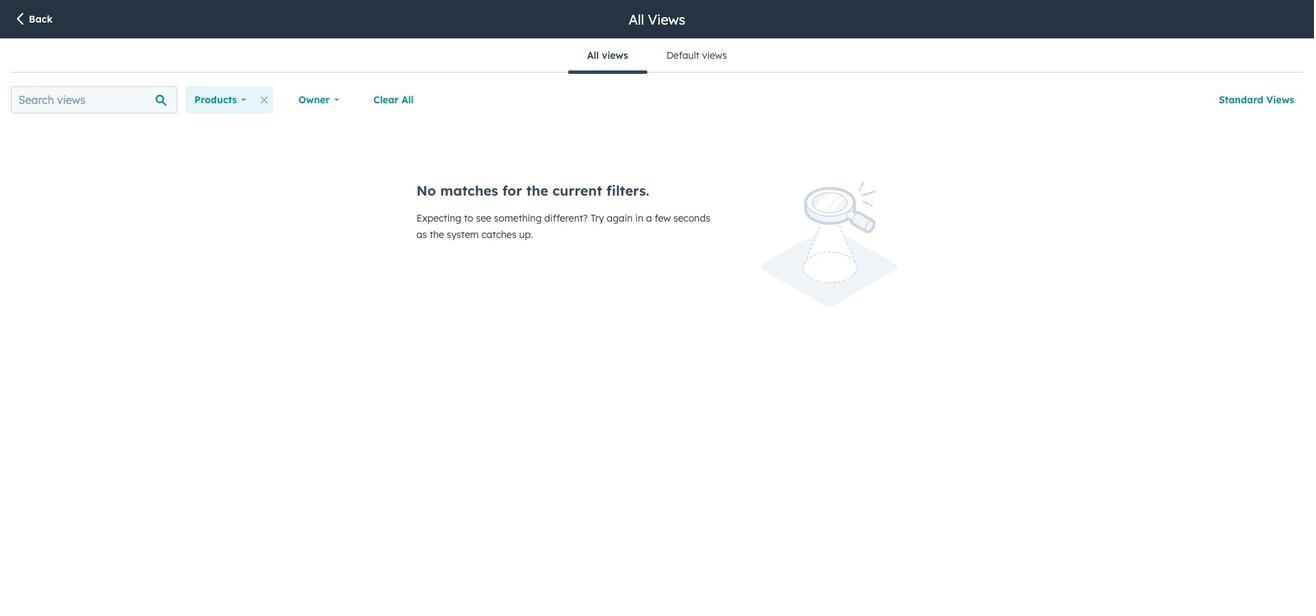 Task type: vqa. For each thing, say whether or not it's contained in the screenshot.
the "Search views" Search Field
yes



Task type: describe. For each thing, give the bounding box(es) containing it.
page section element
[[0, 0, 1315, 38]]



Task type: locate. For each thing, give the bounding box(es) containing it.
navigation
[[568, 39, 747, 74]]

Search views search field
[[11, 86, 177, 114]]



